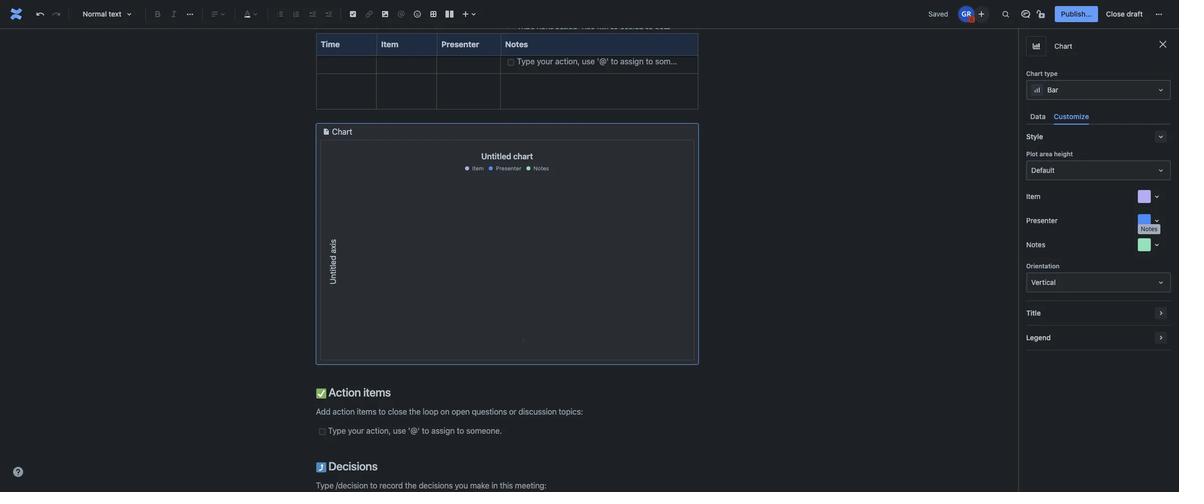 Task type: describe. For each thing, give the bounding box(es) containing it.
close image
[[1157, 38, 1169, 50]]

height
[[1054, 150, 1073, 158]]

area
[[1040, 150, 1053, 158]]

no restrictions image
[[1036, 8, 1048, 20]]

chart for untitled chart
[[332, 127, 352, 136]]

untitled
[[481, 152, 511, 161]]

italic ⌘i image
[[168, 8, 180, 20]]

bullet list ⌘⇧8 image
[[274, 8, 286, 20]]

Chart type text field
[[1031, 85, 1033, 95]]

text
[[109, 10, 121, 18]]

normal text button
[[73, 3, 141, 25]]

2 vertical spatial presenter
[[1026, 216, 1058, 225]]

link image
[[363, 8, 375, 20]]

emoji image
[[411, 8, 423, 20]]

vertical
[[1031, 278, 1056, 287]]

chart type
[[1026, 70, 1058, 77]]

saved
[[929, 10, 948, 18]]

publish... button
[[1055, 6, 1098, 22]]

invite to edit image
[[976, 8, 988, 20]]

title
[[1026, 309, 1041, 317]]

items
[[363, 385, 391, 399]]

normal text
[[83, 10, 121, 18]]

more formatting image
[[184, 8, 196, 20]]

:arrow_heading_up: image
[[316, 463, 326, 473]]

data
[[1030, 112, 1046, 121]]

notes tooltip
[[1138, 224, 1161, 234]]

table image
[[427, 8, 439, 20]]

notes inside 'tooltip'
[[1141, 225, 1158, 233]]

more image
[[1153, 8, 1165, 20]]

layouts image
[[444, 8, 456, 20]]

Plot area height text field
[[1031, 166, 1033, 176]]

help image
[[12, 466, 24, 478]]

editable content region
[[300, 0, 714, 492]]

close draft
[[1106, 10, 1143, 18]]

bar chart image
[[1031, 84, 1043, 96]]

action item image
[[347, 8, 359, 20]]

draft
[[1127, 10, 1143, 18]]

open image for plot area height
[[1155, 165, 1167, 177]]

numbered list ⌘⇧7 image
[[290, 8, 302, 20]]

find and replace image
[[1000, 8, 1012, 20]]



Task type: locate. For each thing, give the bounding box(es) containing it.
chart image
[[1030, 40, 1042, 52]]

1 horizontal spatial presenter
[[496, 165, 521, 172]]

open image for chart type
[[1155, 84, 1167, 96]]

default
[[1031, 166, 1055, 175]]

bar
[[1047, 85, 1058, 94]]

confluence image
[[8, 6, 24, 22], [8, 6, 24, 22]]

2 horizontal spatial presenter
[[1026, 216, 1058, 225]]

0 horizontal spatial presenter
[[441, 40, 479, 49]]

comment icon image
[[1020, 8, 1032, 20]]

:white_check_mark: image
[[316, 389, 326, 399], [316, 389, 326, 399]]

close draft button
[[1100, 6, 1149, 22]]

outdent ⇧tab image
[[306, 8, 318, 20]]

item down add image, video, or file
[[381, 40, 398, 49]]

presenter image
[[1151, 215, 1163, 227]]

customize
[[1054, 112, 1089, 121]]

chart image
[[320, 126, 332, 138]]

1 vertical spatial item
[[472, 165, 484, 172]]

chart inside 'editable content' region
[[332, 127, 352, 136]]

undo ⌘z image
[[34, 8, 46, 20]]

orientation
[[1026, 263, 1060, 270]]

type
[[1044, 70, 1058, 77]]

decisions
[[326, 460, 378, 473]]

orientation element
[[1026, 273, 1171, 293]]

chart type element
[[1026, 80, 1171, 100]]

1 vertical spatial presenter
[[496, 165, 521, 172]]

close
[[1106, 10, 1125, 18]]

bold ⌘b image
[[152, 8, 164, 20]]

xychart image
[[321, 174, 694, 350]]

open image
[[1155, 84, 1167, 96], [1155, 165, 1167, 177]]

chart
[[513, 152, 533, 161]]

open image
[[1155, 277, 1167, 289]]

publish...
[[1061, 10, 1092, 18]]

presenter down untitled chart
[[496, 165, 521, 172]]

add image, video, or file image
[[379, 8, 391, 20]]

untitled chart
[[481, 152, 533, 161]]

presenter up orientation
[[1026, 216, 1058, 225]]

0 vertical spatial chart
[[1054, 42, 1072, 50]]

legend
[[1026, 333, 1051, 342]]

plot
[[1026, 150, 1038, 158]]

plot area height
[[1026, 150, 1073, 158]]

0 vertical spatial presenter
[[441, 40, 479, 49]]

style
[[1026, 132, 1043, 141]]

time
[[321, 40, 340, 49]]

2 open image from the top
[[1155, 165, 1167, 177]]

open image inside chart type element
[[1155, 84, 1167, 96]]

open image inside plot area height element
[[1155, 165, 1167, 177]]

presenter down layouts image in the top of the page
[[441, 40, 479, 49]]

notes
[[505, 40, 528, 49], [533, 165, 549, 172], [1141, 225, 1158, 233], [1026, 240, 1046, 249]]

item down plot area height 'text field'
[[1026, 192, 1041, 201]]

1 horizontal spatial item
[[472, 165, 484, 172]]

0 vertical spatial open image
[[1155, 84, 1167, 96]]

action items
[[326, 385, 391, 399]]

item image
[[1151, 191, 1163, 203]]

0 vertical spatial item
[[381, 40, 398, 49]]

1 vertical spatial open image
[[1155, 165, 1167, 177]]

notes image
[[1151, 239, 1163, 251]]

expand image
[[1155, 307, 1167, 319]]

1 vertical spatial chart
[[1026, 70, 1043, 77]]

expand image
[[1155, 332, 1167, 344]]

presenter
[[441, 40, 479, 49], [496, 165, 521, 172], [1026, 216, 1058, 225]]

open image up the item icon
[[1155, 165, 1167, 177]]

tab list containing data
[[1026, 108, 1171, 125]]

normal
[[83, 10, 107, 18]]

1 open image from the top
[[1155, 84, 1167, 96]]

0 horizontal spatial item
[[381, 40, 398, 49]]

2 vertical spatial chart
[[332, 127, 352, 136]]

redo ⌘⇧z image
[[50, 8, 62, 20]]

chart
[[1054, 42, 1072, 50], [1026, 70, 1043, 77], [332, 127, 352, 136]]

Orientation text field
[[1031, 278, 1033, 288]]

0 horizontal spatial chart
[[332, 127, 352, 136]]

item
[[381, 40, 398, 49], [472, 165, 484, 172], [1026, 192, 1041, 201]]

1 horizontal spatial chart
[[1026, 70, 1043, 77]]

2 horizontal spatial chart
[[1054, 42, 1072, 50]]

2 vertical spatial item
[[1026, 192, 1041, 201]]

action
[[329, 385, 361, 399]]

:arrow_heading_up: image
[[316, 463, 326, 473]]

item down untitled
[[472, 165, 484, 172]]

open image down close icon
[[1155, 84, 1167, 96]]

collapse image
[[1155, 131, 1167, 143]]

chart for chart type
[[1054, 42, 1072, 50]]

tab list
[[1026, 108, 1171, 125]]

mention image
[[395, 8, 407, 20]]

indent tab image
[[322, 8, 334, 20]]

greg robinson image
[[959, 6, 975, 22]]

plot area height element
[[1026, 160, 1171, 181]]

2 horizontal spatial item
[[1026, 192, 1041, 201]]



Task type: vqa. For each thing, say whether or not it's contained in the screenshot.
the Confluence icon
yes



